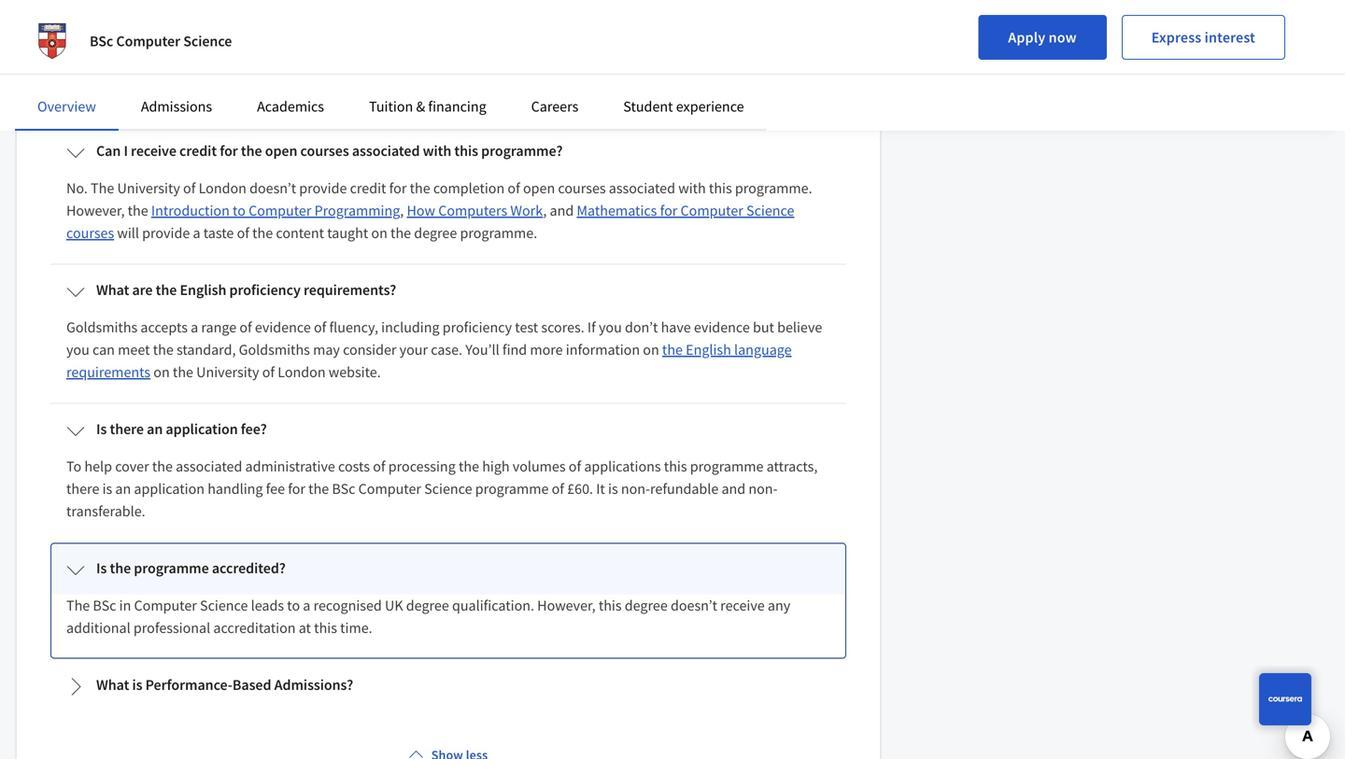 Task type: locate. For each thing, give the bounding box(es) containing it.
0 horizontal spatial credit
[[179, 142, 217, 160]]

1 horizontal spatial level
[[702, 40, 734, 58]]

there up cover
[[110, 420, 144, 439]]

1 vertical spatial on
[[643, 341, 659, 359]]

programme inside dropdown button
[[134, 559, 209, 578]]

taught
[[327, 224, 368, 243]]

programme. inside the no. the university of london doesn't provide credit for the completion of open courses associated with this programme. however, the
[[735, 179, 813, 198]]

goldsmiths, up careers
[[500, 62, 575, 81]]

how
[[407, 201, 435, 220]]

2 vertical spatial courses
[[66, 224, 114, 243]]

proficiency up range
[[229, 281, 301, 300]]

and
[[550, 201, 574, 220], [722, 480, 746, 499]]

application
[[166, 420, 238, 439], [134, 480, 205, 499]]

0 vertical spatial to
[[233, 201, 246, 220]]

provide down can i receive credit for the open courses associated with this programme?‎
[[299, 179, 347, 198]]

in inside the bsc in computer science leads to a recognised uk degree qualification. however, this degree doesn't receive any additional professional accreditation at this time.
[[119, 597, 131, 615]]

0 vertical spatial london
[[199, 179, 247, 198]]

are
[[132, 281, 153, 300]]

2 vertical spatial programme
[[134, 559, 209, 578]]

with down student experience
[[679, 179, 706, 198]]

1 vertical spatial a
[[191, 318, 198, 337]]

what down additional
[[96, 676, 129, 695]]

0 horizontal spatial london
[[199, 179, 247, 198]]

1 vertical spatial goldsmiths
[[239, 341, 310, 359]]

consider
[[343, 341, 397, 359]]

however, inside the no. the university of london doesn't provide credit for the completion of open courses associated with this programme. however, the
[[66, 201, 125, 220]]

english
[[180, 281, 226, 300], [686, 341, 731, 359]]

1 vertical spatial bsc
[[332, 480, 355, 499]]

0 horizontal spatial doesn't
[[250, 179, 296, 198]]

apply now button
[[979, 15, 1107, 60]]

0 vertical spatial study
[[372, 40, 407, 58]]

the right the information
[[662, 341, 683, 359]]

1 horizontal spatial programme.
[[735, 179, 813, 198]]

1 horizontal spatial completed
[[700, 62, 767, 81]]

full-
[[317, 40, 341, 58], [391, 62, 415, 81]]

the inside can i receive credit for the open courses associated with this programme?‎ dropdown button
[[241, 142, 262, 160]]

is up help
[[96, 420, 107, 439]]

time up tuition & financing link
[[415, 62, 444, 81]]

credit down admissions
[[179, 142, 217, 160]]

is down transferable.
[[96, 559, 107, 578]]

university inside the no. the university of london doesn't provide credit for the completion of open courses associated with this programme. however, the
[[117, 179, 180, 198]]

to up taste
[[233, 201, 246, 220]]

for right fee
[[288, 480, 306, 499]]

doesn't left any
[[671, 597, 718, 615]]

for up introduction
[[220, 142, 238, 160]]

for inside mathematics for computer science courses
[[660, 201, 678, 220]]

1 vertical spatial must
[[604, 62, 635, 81]]

what for what are the english proficiency requirements?
[[96, 281, 129, 300]]

a for provide
[[193, 224, 200, 243]]

a left taste
[[193, 224, 200, 243]]

0 horizontal spatial there
[[66, 480, 99, 499]]

1 horizontal spatial there
[[110, 420, 144, 439]]

there
[[110, 420, 144, 439], [66, 480, 99, 499]]

have right don't on the left top of page
[[661, 318, 691, 337]]

1 vertical spatial in
[[304, 62, 316, 81]]

have right also
[[667, 62, 697, 81]]

0 vertical spatial courses
[[300, 142, 349, 160]]

volumes
[[513, 457, 566, 476]]

2 horizontal spatial courses
[[558, 179, 606, 198]]

, down programme?‎ on the left top of the page
[[543, 201, 547, 220]]

to down bsc computer science
[[147, 62, 162, 81]]

2 non- from the left
[[749, 480, 778, 499]]

2 vertical spatial on
[[154, 363, 170, 382]]

this inside the no. the university of london doesn't provide credit for the completion of open courses associated with this programme. however, the
[[709, 179, 732, 198]]

doesn't inside the bsc in computer science leads to a recognised uk degree qualification. however, this degree doesn't receive any additional professional accreditation at this time.
[[671, 597, 718, 615]]

the english language requirements
[[66, 341, 792, 382]]

language
[[734, 341, 792, 359]]

tuition & financing
[[369, 97, 486, 116]]

have for completed
[[564, 40, 594, 58]]

london down may
[[278, 363, 326, 382]]

courses left will at the top of the page
[[66, 224, 114, 243]]

for up introduction to computer programming , how computers work , and at the top left of the page
[[389, 179, 407, 198]]

a
[[193, 224, 200, 243], [191, 318, 198, 337], [303, 597, 311, 615]]

1 horizontal spatial with
[[679, 179, 706, 198]]

i
[[124, 142, 128, 160]]

1 vertical spatial application
[[134, 480, 205, 499]]

in
[[223, 40, 235, 58], [304, 62, 316, 81], [119, 597, 131, 615]]

2 is from the top
[[96, 559, 107, 578]]

in up additional
[[119, 597, 131, 615]]

your up admissions
[[146, 40, 174, 58]]

0 vertical spatial must
[[529, 40, 561, 58]]

an down cover
[[115, 480, 131, 499]]

associated inside to help cover the associated administrative costs of processing the high volumes of applications this programme attracts, there is an application handling fee for the bsc computer science programme of £60. it is non-refundable and non- transferable.
[[176, 457, 242, 476]]

courses
[[300, 142, 349, 160], [558, 179, 606, 198], [66, 224, 114, 243]]

1 horizontal spatial evidence
[[694, 318, 750, 337]]

complete up 5.
[[165, 62, 224, 81]]

application inside to help cover the associated administrative costs of processing the high volumes of applications this programme attracts, there is an application handling fee for the bsc computer science programme of £60. it is non-refundable and non- transferable.
[[134, 480, 205, 499]]

provide down introduction
[[142, 224, 190, 243]]

of right year
[[375, 62, 388, 81]]

university for the
[[117, 179, 180, 198]]

is inside is there an application fee?‎ dropdown button
[[96, 420, 107, 439]]

provide inside the no. the university of london doesn't provide credit for the completion of open courses associated with this programme. however, the
[[299, 179, 347, 198]]

programming
[[315, 201, 400, 220]]

1 vertical spatial with
[[679, 179, 706, 198]]

is there an application fee?‎
[[96, 420, 267, 439]]

1 vertical spatial there
[[66, 480, 99, 499]]

an up cover
[[147, 420, 163, 439]]

the down standard, at top
[[173, 363, 193, 382]]

for inside the no. the university of london doesn't provide credit for the completion of open courses associated with this programme. however, the
[[389, 179, 407, 198]]

to inside to help cover the associated administrative costs of processing the high volumes of applications this programme attracts, there is an application handling fee for the bsc computer science programme of £60. it is non-refundable and non- transferable.
[[66, 457, 81, 476]]

completed
[[597, 40, 664, 58], [700, 62, 767, 81]]

is inside is the programme accredited?‎ dropdown button
[[96, 559, 107, 578]]

1 vertical spatial provide
[[142, 224, 190, 243]]

0 vertical spatial with
[[423, 142, 452, 160]]

1 vertical spatial english
[[686, 341, 731, 359]]

£60.
[[567, 480, 593, 499]]

0 vertical spatial goldsmiths
[[66, 318, 138, 337]]

courses inside mathematics for computer science courses
[[66, 224, 114, 243]]

1 horizontal spatial eight
[[770, 62, 802, 81]]

doesn't inside the no. the university of london doesn't provide credit for the completion of open courses associated with this programme. however, the
[[250, 179, 296, 198]]

what left are
[[96, 281, 129, 300]]

goldsmiths,
[[425, 40, 500, 58], [500, 62, 575, 81]]

have for evidence
[[661, 318, 691, 337]]

0 vertical spatial have
[[564, 40, 594, 58]]

0 horizontal spatial non-
[[621, 480, 650, 499]]

0 vertical spatial receive
[[131, 142, 176, 160]]

1 horizontal spatial proficiency
[[443, 318, 512, 337]]

your down including
[[400, 341, 428, 359]]

case.
[[431, 341, 463, 359]]

1 vertical spatial receive
[[721, 597, 765, 615]]

1 horizontal spatial programme
[[475, 480, 549, 499]]

this inside can i receive credit for the open courses associated with this programme?‎ dropdown button
[[454, 142, 478, 160]]

a inside goldsmiths accepts a range of evidence of fluency, including proficiency test scores. if you don't have evidence but believe you can meet the standard, goldsmiths may consider your case. you'll find more information on
[[191, 318, 198, 337]]

receive left any
[[721, 597, 765, 615]]

in left two
[[223, 40, 235, 58]]

courses inside the no. the university of london doesn't provide credit for the completion of open courses associated with this programme. however, the
[[558, 179, 606, 198]]

1 vertical spatial open
[[523, 179, 555, 198]]

time up year
[[341, 40, 369, 58]]

don't
[[625, 318, 658, 337]]

courses up mathematics
[[558, 179, 606, 198]]

1 horizontal spatial credit
[[350, 179, 386, 198]]

1 is from the top
[[96, 420, 107, 439]]

however, down no.
[[66, 201, 125, 220]]

complete up successfully.
[[84, 40, 143, 58]]

with
[[423, 142, 452, 160], [679, 179, 706, 198]]

for
[[220, 142, 238, 160], [389, 179, 407, 198], [660, 201, 678, 220], [288, 480, 306, 499]]

1 vertical spatial an
[[115, 480, 131, 499]]

,
[[400, 201, 404, 220], [543, 201, 547, 220]]

the down academics link in the top left of the page
[[241, 142, 262, 160]]

0 horizontal spatial and
[[550, 201, 574, 220]]

0 vertical spatial programme
[[690, 457, 764, 476]]

express interest button
[[1122, 15, 1286, 60]]

full- up tuition in the top of the page
[[391, 62, 415, 81]]

evidence up on the university of london website.
[[255, 318, 311, 337]]

accepts
[[141, 318, 188, 337]]

to
[[66, 40, 81, 58], [147, 62, 162, 81], [66, 457, 81, 476]]

the inside what are the english proficiency requirements? dropdown button
[[156, 281, 177, 300]]

is left the performance-
[[132, 676, 142, 695]]

the right no.
[[91, 179, 114, 198]]

the up additional
[[66, 597, 90, 615]]

2 vertical spatial associated
[[176, 457, 242, 476]]

4
[[737, 40, 745, 58]]

2 vertical spatial a
[[303, 597, 311, 615]]

1 vertical spatial programme.
[[460, 224, 537, 243]]

university of london logo image
[[30, 19, 75, 64]]

1 vertical spatial credit
[[350, 179, 386, 198]]

2 vertical spatial your
[[400, 341, 428, 359]]

of right "years" at left
[[301, 40, 314, 58]]

must left also
[[604, 62, 635, 81]]

2 what from the top
[[96, 676, 129, 695]]

2 vertical spatial to
[[66, 457, 81, 476]]

0 vertical spatial complete
[[84, 40, 143, 58]]

credit inside the no. the university of london doesn't provide credit for the completion of open courses associated with this programme. however, the
[[350, 179, 386, 198]]

associated down tuition in the top of the page
[[352, 142, 420, 160]]

0 vertical spatial programme.
[[735, 179, 813, 198]]

a left range
[[191, 318, 198, 337]]

to left help
[[66, 457, 81, 476]]

evidence
[[255, 318, 311, 337], [694, 318, 750, 337]]

high
[[482, 457, 510, 476]]

on down introduction to computer programming , how computers work , and at the top left of the page
[[371, 224, 388, 243]]

to for help
[[66, 457, 81, 476]]

however,
[[66, 201, 125, 220], [537, 597, 596, 615]]

1 horizontal spatial english
[[686, 341, 731, 359]]

professional
[[133, 619, 210, 638]]

london inside the no. the university of london doesn't provide credit for the completion of open courses associated with this programme. however, the
[[199, 179, 247, 198]]

goldsmiths
[[66, 318, 138, 337], [239, 341, 310, 359]]

1 vertical spatial goldsmiths,
[[500, 62, 575, 81]]

time.
[[340, 619, 372, 638]]

bsc down costs
[[332, 480, 355, 499]]

scores.
[[541, 318, 585, 337]]

1 horizontal spatial ,
[[543, 201, 547, 220]]

0 horizontal spatial modules
[[66, 85, 121, 103]]

in left the one
[[304, 62, 316, 81]]

programme down the high
[[475, 480, 549, 499]]

0 horizontal spatial eight
[[667, 40, 699, 58]]

what are the english proficiency requirements? button
[[51, 266, 846, 316]]

bsc up additional
[[93, 597, 116, 615]]

1 horizontal spatial your
[[227, 62, 255, 81]]

0 vertical spatial application
[[166, 420, 238, 439]]

non- down "attracts,"
[[749, 480, 778, 499]]

to
[[233, 201, 246, 220], [287, 597, 300, 615]]

2 vertical spatial in
[[119, 597, 131, 615]]

computers
[[438, 201, 508, 220]]

leads
[[251, 597, 284, 615]]

have inside goldsmiths accepts a range of evidence of fluency, including proficiency test scores. if you don't have evidence but believe you can meet the standard, goldsmiths may consider your case. you'll find more information on
[[661, 318, 691, 337]]

modules down successfully.
[[66, 85, 121, 103]]

0 horizontal spatial must
[[529, 40, 561, 58]]

1 horizontal spatial open
[[523, 179, 555, 198]]

the down "introduction to computer programming" link
[[252, 224, 273, 243]]

at down successfully.
[[124, 85, 136, 103]]

study up 'financing'
[[447, 62, 481, 81]]

at right accreditation at the left bottom of page
[[299, 619, 311, 638]]

and right "work"
[[550, 201, 574, 220]]

1 vertical spatial doesn't
[[671, 597, 718, 615]]

bsc computer science
[[90, 32, 232, 50]]

doesn't
[[250, 179, 296, 198], [671, 597, 718, 615]]

english up range
[[180, 281, 226, 300]]

0 vertical spatial a
[[193, 224, 200, 243]]

0 vertical spatial provide
[[299, 179, 347, 198]]

academics
[[257, 97, 324, 116]]

1 horizontal spatial on
[[371, 224, 388, 243]]

1 horizontal spatial receive
[[721, 597, 765, 615]]

however, right 'qualification.'
[[537, 597, 596, 615]]

open down academics link in the top left of the page
[[265, 142, 298, 160]]

the down transferable.
[[110, 559, 131, 578]]

have
[[564, 40, 594, 58], [667, 62, 697, 81], [661, 318, 691, 337]]

programme up professional at the bottom left of page
[[134, 559, 209, 578]]

your
[[146, 40, 174, 58], [227, 62, 255, 81], [400, 341, 428, 359]]

1 horizontal spatial london
[[278, 363, 326, 382]]

associated
[[352, 142, 420, 160], [609, 179, 676, 198], [176, 457, 242, 476]]

0 vertical spatial bsc
[[90, 32, 113, 50]]

0 vertical spatial proficiency
[[229, 281, 301, 300]]

1 what from the top
[[96, 281, 129, 300]]

1 horizontal spatial is
[[132, 676, 142, 695]]

to right leads
[[287, 597, 300, 615]]

1 vertical spatial full-
[[391, 62, 415, 81]]

0 horizontal spatial programme.
[[460, 224, 537, 243]]

the right cover
[[152, 457, 173, 476]]

an inside to help cover the associated administrative costs of processing the high volumes of applications this programme attracts, there is an application handling fee for the bsc computer science programme of £60. it is non-refundable and non- transferable.
[[115, 480, 131, 499]]

goldsmiths up "can"
[[66, 318, 138, 337]]

the down accepts
[[153, 341, 174, 359]]

open up "work"
[[523, 179, 555, 198]]

1 horizontal spatial to
[[287, 597, 300, 615]]

goldsmiths, up 'financing'
[[425, 40, 500, 58]]

application left fee?‎
[[166, 420, 238, 439]]

of left £60.
[[552, 480, 564, 499]]

more
[[530, 341, 563, 359]]

1 horizontal spatial study
[[447, 62, 481, 81]]

1 horizontal spatial however,
[[537, 597, 596, 615]]

an
[[147, 420, 163, 439], [115, 480, 131, 499]]

0 horizontal spatial with
[[423, 142, 452, 160]]

the right are
[[156, 281, 177, 300]]

english left language
[[686, 341, 731, 359]]

1 evidence from the left
[[255, 318, 311, 337]]

application down cover
[[134, 480, 205, 499]]

receive
[[131, 142, 176, 160], [721, 597, 765, 615]]

0 vertical spatial on
[[371, 224, 388, 243]]

1 vertical spatial modules
[[66, 85, 121, 103]]

1 horizontal spatial the
[[91, 179, 114, 198]]

level
[[702, 40, 734, 58], [139, 85, 172, 103]]

0 vertical spatial level
[[702, 40, 734, 58]]

what for what is performance-based admissions?
[[96, 676, 129, 695]]

must up careers link
[[529, 40, 561, 58]]

proficiency
[[229, 281, 301, 300], [443, 318, 512, 337]]

1 vertical spatial and
[[722, 480, 746, 499]]

completed down 4
[[700, 62, 767, 81]]

0 vertical spatial eight
[[667, 40, 699, 58]]

courses down academics link in the top left of the page
[[300, 142, 349, 160]]

associated inside the no. the university of london doesn't provide credit for the completion of open courses associated with this programme. however, the
[[609, 179, 676, 198]]

0 horizontal spatial provide
[[142, 224, 190, 243]]

computer inside mathematics for computer science courses
[[681, 201, 744, 220]]

at
[[410, 40, 422, 58], [484, 62, 497, 81], [124, 85, 136, 103], [299, 619, 311, 638]]

1 vertical spatial university
[[196, 363, 259, 382]]

this
[[454, 142, 478, 160], [709, 179, 732, 198], [664, 457, 687, 476], [599, 597, 622, 615], [314, 619, 337, 638]]

1 vertical spatial courses
[[558, 179, 606, 198]]

1 vertical spatial associated
[[609, 179, 676, 198]]

1 , from the left
[[400, 201, 404, 220]]

a right leads
[[303, 597, 311, 615]]

is for is the programme accredited?‎
[[96, 559, 107, 578]]

bsc inside the bsc in computer science leads to a recognised uk degree qualification. however, this degree doesn't receive any additional professional accreditation at this time.
[[93, 597, 116, 615]]

and right the 'refundable'
[[722, 480, 746, 499]]

standard,
[[177, 341, 236, 359]]

on inside goldsmiths accepts a range of evidence of fluency, including proficiency test scores. if you don't have evidence but believe you can meet the standard, goldsmiths may consider your case. you'll find more information on
[[643, 341, 659, 359]]

0 vertical spatial open
[[265, 142, 298, 160]]

one
[[319, 62, 343, 81]]

bsc
[[90, 32, 113, 50], [332, 480, 355, 499], [93, 597, 116, 615]]

to up successfully.
[[66, 40, 81, 58]]

0 vertical spatial time
[[341, 40, 369, 58]]

applications
[[584, 457, 661, 476]]

associated up "handling"
[[176, 457, 242, 476]]

1 horizontal spatial non-
[[749, 480, 778, 499]]

doesn't up "introduction to computer programming" link
[[250, 179, 296, 198]]

1 vertical spatial time
[[415, 62, 444, 81]]

receive right i at the left of page
[[131, 142, 176, 160]]

1 vertical spatial proficiency
[[443, 318, 512, 337]]

will
[[117, 224, 139, 243]]

english inside the english language requirements
[[686, 341, 731, 359]]

goldsmiths up on the university of london website.
[[239, 341, 310, 359]]

bsc up successfully.
[[90, 32, 113, 50]]

recognised
[[314, 597, 382, 615]]

1 vertical spatial what
[[96, 676, 129, 695]]

modules right 4
[[748, 40, 802, 58]]

1 horizontal spatial complete
[[165, 62, 224, 81]]

credit
[[179, 142, 217, 160], [350, 179, 386, 198]]



Task type: describe. For each thing, give the bounding box(es) containing it.
1 vertical spatial completed
[[700, 62, 767, 81]]

student
[[624, 97, 673, 116]]

the left the high
[[459, 457, 479, 476]]

how computers work link
[[407, 201, 543, 220]]

year
[[346, 62, 372, 81]]

apply now
[[1008, 28, 1077, 47]]

computer inside the bsc in computer science leads to a recognised uk degree qualification. however, this degree doesn't receive any additional professional accreditation at this time.
[[134, 597, 197, 615]]

handling
[[208, 480, 263, 499]]

the inside goldsmiths accepts a range of evidence of fluency, including proficiency test scores. if you don't have evidence but believe you can meet the standard, goldsmiths may consider your case. you'll find more information on
[[153, 341, 174, 359]]

bsc inside to help cover the associated administrative costs of processing the high volumes of applications this programme attracts, there is an application handling fee for the bsc computer science programme of £60. it is non-refundable and non- transferable.
[[332, 480, 355, 499]]

of right taste
[[237, 224, 249, 243]]

associated inside dropdown button
[[352, 142, 420, 160]]

accreditation
[[213, 619, 296, 638]]

programme?‎
[[481, 142, 563, 160]]

the english language requirements link
[[66, 341, 792, 382]]

to complete your degree in two years of full-time study at goldsmiths, you must have completed eight level 4 modules successfully. to complete your degree in one year of full-time study at goldsmiths, you must also have completed eight modules at level 5.
[[66, 40, 802, 103]]

0 vertical spatial goldsmiths,
[[425, 40, 500, 58]]

test
[[515, 318, 538, 337]]

introduction
[[151, 201, 230, 220]]

based
[[233, 676, 271, 695]]

tuition
[[369, 97, 413, 116]]

at up 'financing'
[[484, 62, 497, 81]]

qualification.
[[452, 597, 534, 615]]

science inside to help cover the associated administrative costs of processing the high volumes of applications this programme attracts, there is an application handling fee for the bsc computer science programme of £60. it is non-refundable and non- transferable.
[[424, 480, 472, 499]]

student experience link
[[624, 97, 744, 116]]

on the university of london website.
[[151, 363, 381, 382]]

proficiency inside dropdown button
[[229, 281, 301, 300]]

information
[[566, 341, 640, 359]]

of right costs
[[373, 457, 385, 476]]

open inside dropdown button
[[265, 142, 298, 160]]

is inside dropdown button
[[132, 676, 142, 695]]

the down how
[[391, 224, 411, 243]]

for inside dropdown button
[[220, 142, 238, 160]]

of right range
[[240, 318, 252, 337]]

if
[[588, 318, 596, 337]]

mathematics for computer science courses
[[66, 201, 795, 243]]

a inside the bsc in computer science leads to a recognised uk degree qualification. however, this degree doesn't receive any additional professional accreditation at this time.
[[303, 597, 311, 615]]

fluency,
[[329, 318, 378, 337]]

1 vertical spatial complete
[[165, 62, 224, 81]]

london for doesn't
[[199, 179, 247, 198]]

the inside the english language requirements
[[662, 341, 683, 359]]

find
[[503, 341, 527, 359]]

introduction to computer programming , how computers work , and
[[151, 201, 577, 220]]

this inside to help cover the associated administrative costs of processing the high volumes of applications this programme attracts, there is an application handling fee for the bsc computer science programme of £60. it is non-refundable and non- transferable.
[[664, 457, 687, 476]]

at up &
[[410, 40, 422, 58]]

performance-
[[145, 676, 233, 695]]

an inside dropdown button
[[147, 420, 163, 439]]

0 vertical spatial modules
[[748, 40, 802, 58]]

1 vertical spatial to
[[147, 62, 162, 81]]

range
[[201, 318, 237, 337]]

successfully.
[[66, 62, 144, 81]]

1 vertical spatial your
[[227, 62, 255, 81]]

0 horizontal spatial to
[[233, 201, 246, 220]]

1 vertical spatial programme
[[475, 480, 549, 499]]

your inside goldsmiths accepts a range of evidence of fluency, including proficiency test scores. if you don't have evidence but believe you can meet the standard, goldsmiths may consider your case. you'll find more information on
[[400, 341, 428, 359]]

of up may
[[314, 318, 326, 337]]

careers link
[[531, 97, 579, 116]]

the up will at the top of the page
[[128, 201, 148, 220]]

the inside is the programme accredited?‎ dropdown button
[[110, 559, 131, 578]]

0 horizontal spatial is
[[102, 480, 112, 499]]

with inside the no. the university of london doesn't provide credit for the completion of open courses associated with this programme. however, the
[[679, 179, 706, 198]]

science inside mathematics for computer science courses
[[747, 201, 795, 220]]

attracts,
[[767, 457, 818, 476]]

to for complete
[[66, 40, 81, 58]]

a for accepts
[[191, 318, 198, 337]]

now
[[1049, 28, 1077, 47]]

admissions link
[[141, 97, 212, 116]]

the down the administrative
[[309, 480, 329, 499]]

science inside the bsc in computer science leads to a recognised uk degree qualification. however, this degree doesn't receive any additional professional accreditation at this time.
[[200, 597, 248, 615]]

no.
[[66, 179, 88, 198]]

0 vertical spatial your
[[146, 40, 174, 58]]

careers
[[531, 97, 579, 116]]

application inside dropdown button
[[166, 420, 238, 439]]

1 vertical spatial eight
[[770, 62, 802, 81]]

goldsmiths accepts a range of evidence of fluency, including proficiency test scores. if you don't have evidence but believe you can meet the standard, goldsmiths may consider your case. you'll find more information on
[[66, 318, 823, 359]]

academics link
[[257, 97, 324, 116]]

what is performance-based admissions? button
[[51, 661, 846, 712]]

receive inside dropdown button
[[131, 142, 176, 160]]

overview link
[[37, 97, 96, 116]]

2 horizontal spatial in
[[304, 62, 316, 81]]

express
[[1152, 28, 1202, 47]]

introduction to computer programming link
[[151, 201, 400, 220]]

however, inside the bsc in computer science leads to a recognised uk degree qualification. however, this degree doesn't receive any additional professional accreditation at this time.
[[537, 597, 596, 615]]

refundable
[[650, 480, 719, 499]]

courses inside dropdown button
[[300, 142, 349, 160]]

meet
[[118, 341, 150, 359]]

of up £60.
[[569, 457, 581, 476]]

of up "work"
[[508, 179, 520, 198]]

apply
[[1008, 28, 1046, 47]]

will provide a taste of the content taught on the degree programme.
[[114, 224, 537, 243]]

but
[[753, 318, 775, 337]]

overview
[[37, 97, 96, 116]]

of up introduction
[[183, 179, 196, 198]]

help
[[84, 457, 112, 476]]

what are the english proficiency requirements?
[[96, 281, 396, 300]]

interest
[[1205, 28, 1256, 47]]

0 vertical spatial completed
[[597, 40, 664, 58]]

1 horizontal spatial must
[[604, 62, 635, 81]]

requirements
[[66, 363, 151, 382]]

computer inside to help cover the associated administrative costs of processing the high volumes of applications this programme attracts, there is an application handling fee for the bsc computer science programme of £60. it is non-refundable and non- transferable.
[[358, 480, 421, 499]]

0 vertical spatial in
[[223, 40, 235, 58]]

two
[[238, 40, 262, 58]]

years
[[265, 40, 298, 58]]

can
[[96, 142, 121, 160]]

to help cover the associated administrative costs of processing the high volumes of applications this programme attracts, there is an application handling fee for the bsc computer science programme of £60. it is non-refundable and non- transferable.
[[66, 457, 818, 521]]

there inside to help cover the associated administrative costs of processing the high volumes of applications this programme attracts, there is an application handling fee for the bsc computer science programme of £60. it is non-refundable and non- transferable.
[[66, 480, 99, 499]]

university for the
[[196, 363, 259, 382]]

&
[[416, 97, 425, 116]]

mathematics
[[577, 201, 657, 220]]

the bsc in computer science leads to a recognised uk degree qualification. however, this degree doesn't receive any additional professional accreditation at this time.
[[66, 597, 791, 638]]

additional
[[66, 619, 131, 638]]

there inside dropdown button
[[110, 420, 144, 439]]

0 vertical spatial full-
[[317, 40, 341, 58]]

admissions
[[141, 97, 212, 116]]

1 vertical spatial study
[[447, 62, 481, 81]]

the inside the bsc in computer science leads to a recognised uk degree qualification. however, this degree doesn't receive any additional professional accreditation at this time.
[[66, 597, 90, 615]]

for inside to help cover the associated administrative costs of processing the high volumes of applications this programme attracts, there is an application handling fee for the bsc computer science programme of £60. it is non-refundable and non- transferable.
[[288, 480, 306, 499]]

at inside the bsc in computer science leads to a recognised uk degree qualification. however, this degree doesn't receive any additional professional accreditation at this time.
[[299, 619, 311, 638]]

the inside the no. the university of london doesn't provide credit for the completion of open courses associated with this programme. however, the
[[91, 179, 114, 198]]

financing
[[428, 97, 486, 116]]

1 horizontal spatial goldsmiths
[[239, 341, 310, 359]]

student experience
[[624, 97, 744, 116]]

1 vertical spatial level
[[139, 85, 172, 103]]

cover
[[115, 457, 149, 476]]

receive inside the bsc in computer science leads to a recognised uk degree qualification. however, this degree doesn't receive any additional professional accreditation at this time.
[[721, 597, 765, 615]]

mathematics for computer science courses link
[[66, 201, 795, 243]]

with inside dropdown button
[[423, 142, 452, 160]]

what is performance-based admissions?
[[96, 676, 353, 695]]

admissions?
[[274, 676, 353, 695]]

uk
[[385, 597, 403, 615]]

tuition & financing link
[[369, 97, 486, 116]]

the up how
[[410, 179, 430, 198]]

1 vertical spatial have
[[667, 62, 697, 81]]

credit inside dropdown button
[[179, 142, 217, 160]]

processing
[[388, 457, 456, 476]]

5.
[[175, 85, 186, 103]]

2 , from the left
[[543, 201, 547, 220]]

fee?‎
[[241, 420, 267, 439]]

0 horizontal spatial goldsmiths
[[66, 318, 138, 337]]

of up fee?‎
[[262, 363, 275, 382]]

2 horizontal spatial is
[[608, 480, 618, 499]]

proficiency inside goldsmiths accepts a range of evidence of fluency, including proficiency test scores. if you don't have evidence but believe you can meet the standard, goldsmiths may consider your case. you'll find more information on
[[443, 318, 512, 337]]

work
[[511, 201, 543, 220]]

2 evidence from the left
[[694, 318, 750, 337]]

believe
[[778, 318, 823, 337]]

completion
[[433, 179, 505, 198]]

london for website.
[[278, 363, 326, 382]]

also
[[638, 62, 664, 81]]

1 horizontal spatial time
[[415, 62, 444, 81]]

including
[[381, 318, 440, 337]]

english inside dropdown button
[[180, 281, 226, 300]]

and inside to help cover the associated administrative costs of processing the high volumes of applications this programme attracts, there is an application handling fee for the bsc computer science programme of £60. it is non-refundable and non- transferable.
[[722, 480, 746, 499]]

to inside the bsc in computer science leads to a recognised uk degree qualification. however, this degree doesn't receive any additional professional accreditation at this time.
[[287, 597, 300, 615]]

taste
[[203, 224, 234, 243]]

requirements?
[[304, 281, 396, 300]]

you'll
[[466, 341, 500, 359]]

is there an application fee?‎ button
[[51, 405, 846, 456]]

is for is there an application fee?‎
[[96, 420, 107, 439]]

any
[[768, 597, 791, 615]]

0 horizontal spatial on
[[154, 363, 170, 382]]

1 non- from the left
[[621, 480, 650, 499]]

open inside the no. the university of london doesn't provide credit for the completion of open courses associated with this programme. however, the
[[523, 179, 555, 198]]

2 horizontal spatial programme
[[690, 457, 764, 476]]

is the programme accredited?‎
[[96, 559, 286, 578]]



Task type: vqa. For each thing, say whether or not it's contained in the screenshot.
'Get'
no



